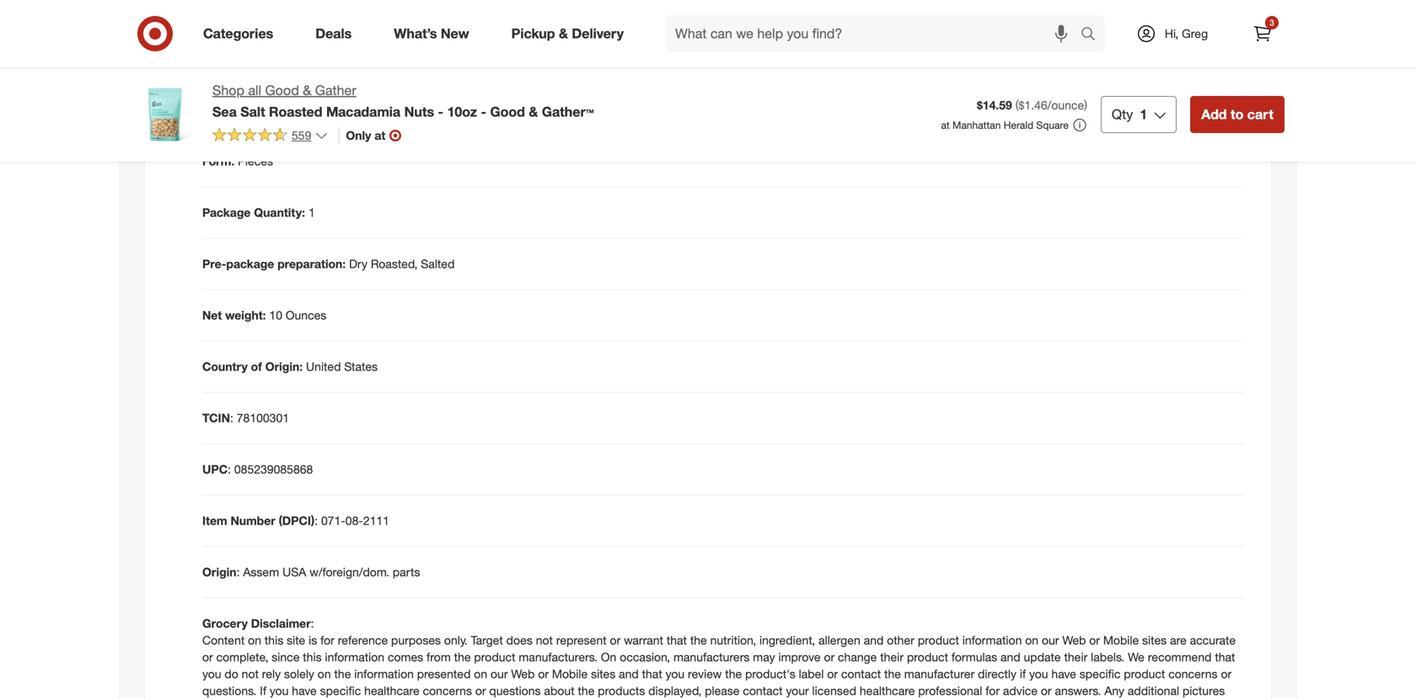 Task type: vqa. For each thing, say whether or not it's contained in the screenshot.
bottom the 'Your'
no



Task type: describe. For each thing, give the bounding box(es) containing it.
to inside button
[[1231, 106, 1244, 123]]

preparation:
[[278, 257, 346, 271]]

on up complete,
[[248, 633, 261, 648]]

new
[[441, 25, 469, 42]]

10
[[269, 308, 282, 323]]

qty
[[1112, 106, 1133, 123]]

questions.
[[202, 684, 257, 699]]

on right solely
[[318, 667, 331, 682]]

pre-package preparation: dry roasted, salted
[[202, 257, 455, 271]]

the down "reference"
[[334, 667, 351, 682]]

labels.
[[1091, 650, 1125, 665]]

1 horizontal spatial mobile
[[1103, 633, 1139, 648]]

from
[[427, 650, 451, 665]]

the up manufacturers on the bottom of the page
[[690, 633, 707, 648]]

2 vertical spatial information
[[354, 667, 414, 682]]

licensed
[[812, 684, 856, 699]]

0 horizontal spatial good
[[265, 82, 299, 99]]

label
[[799, 667, 824, 682]]

allergen
[[819, 633, 861, 648]]

1 healthcare from the left
[[364, 684, 420, 699]]

: for assem
[[237, 565, 240, 580]]

pickup
[[511, 25, 555, 42]]

represent
[[556, 633, 607, 648]]

states
[[344, 360, 378, 374]]

or down allergen
[[824, 650, 835, 665]]

greg
[[1182, 26, 1208, 41]]

categories link
[[189, 15, 294, 52]]

we
[[1128, 650, 1145, 665]]

formulas
[[952, 650, 997, 665]]

image of sea salt roasted macadamia nuts - 10oz - good & gather™ image
[[132, 81, 199, 148]]

08-
[[345, 514, 363, 529]]

macadamia
[[326, 104, 401, 120]]

gather
[[315, 82, 356, 99]]

1 horizontal spatial sites
[[1142, 633, 1167, 648]]

only at
[[346, 128, 385, 143]]

(dpci)
[[279, 514, 315, 529]]

or up on
[[610, 633, 621, 648]]

3 link
[[1244, 15, 1281, 52]]

products
[[598, 684, 645, 699]]

0 vertical spatial contact
[[841, 667, 881, 682]]

weight:
[[225, 308, 266, 323]]

$1.46
[[1019, 98, 1048, 113]]

071-
[[321, 514, 345, 529]]

559 link
[[212, 127, 328, 147]]

1 vertical spatial specific
[[320, 684, 361, 699]]

upc
[[202, 462, 228, 477]]

manufacturer
[[904, 667, 975, 682]]

ounces
[[286, 308, 326, 323]]

0 horizontal spatial &
[[303, 82, 311, 99]]

disclaimer
[[251, 617, 311, 631]]

1 horizontal spatial that
[[667, 633, 687, 648]]

1 horizontal spatial not
[[536, 633, 553, 648]]

since
[[272, 650, 300, 665]]

0 vertical spatial for
[[320, 633, 335, 648]]

$14.59
[[977, 98, 1012, 113]]

/ounce
[[1048, 98, 1084, 113]]

78100301
[[237, 411, 289, 426]]

the down other
[[884, 667, 901, 682]]

answers.
[[1055, 684, 1101, 699]]

0 vertical spatial &
[[559, 25, 568, 42]]

update
[[1024, 650, 1061, 665]]

or right advice
[[1041, 684, 1052, 699]]

improve
[[778, 650, 821, 665]]

parts
[[393, 565, 420, 580]]

w/foreign/dom.
[[310, 565, 389, 580]]

displayed,
[[648, 684, 702, 699]]

search button
[[1073, 15, 1114, 56]]

directly
[[978, 667, 1017, 682]]

$14.59 ( $1.46 /ounce )
[[977, 98, 1087, 113]]

2 horizontal spatial and
[[1001, 650, 1021, 665]]

2111
[[363, 514, 389, 529]]

0 horizontal spatial to
[[352, 102, 362, 117]]

559
[[292, 128, 311, 143]]

upc : 085239085868
[[202, 462, 313, 477]]

pickup & delivery
[[511, 25, 624, 42]]

0 horizontal spatial contact
[[743, 684, 783, 699]]

2 vertical spatial and
[[619, 667, 639, 682]]

on down target at bottom
[[474, 667, 487, 682]]

accurate
[[1190, 633, 1236, 648]]

0 vertical spatial concerns
[[1169, 667, 1218, 682]]

1 - from the left
[[438, 104, 443, 120]]

product's
[[745, 667, 796, 682]]

pieces
[[238, 154, 273, 169]]

1 vertical spatial information
[[325, 650, 384, 665]]

your
[[786, 684, 809, 699]]

does
[[506, 633, 533, 648]]

deals link
[[301, 15, 373, 52]]

the up please
[[725, 667, 742, 682]]

1 horizontal spatial for
[[986, 684, 1000, 699]]

quantity:
[[254, 205, 305, 220]]

0 vertical spatial 1
[[1140, 106, 1147, 123]]

net weight: 10 ounces
[[202, 308, 326, 323]]

3
[[1270, 17, 1274, 28]]

: left 071-
[[315, 514, 318, 529]]

or down "manufacturers."
[[538, 667, 549, 682]]

0 horizontal spatial at
[[375, 128, 385, 143]]

the down "only."
[[454, 650, 471, 665]]

at manhattan herald square
[[941, 119, 1069, 132]]

occasion,
[[620, 650, 670, 665]]

or down content
[[202, 650, 213, 665]]

What can we help you find? suggestions appear below search field
[[665, 15, 1085, 52]]

1 their from the left
[[880, 650, 904, 665]]

advice
[[1003, 684, 1038, 699]]

of for state
[[235, 102, 246, 117]]

net
[[202, 308, 222, 323]]

0 vertical spatial and
[[864, 633, 884, 648]]

0 vertical spatial our
[[1042, 633, 1059, 648]]

state
[[202, 102, 232, 117]]



Task type: locate. For each thing, give the bounding box(es) containing it.
have down solely
[[292, 684, 317, 699]]

sites down on
[[591, 667, 616, 682]]

0 horizontal spatial specific
[[320, 684, 361, 699]]

tcin
[[202, 411, 230, 426]]

content
[[202, 633, 245, 648]]

on
[[601, 650, 616, 665]]

site
[[287, 633, 305, 648]]

gather™
[[542, 104, 594, 120]]

concerns down presented
[[423, 684, 472, 699]]

or
[[610, 633, 621, 648], [1089, 633, 1100, 648], [202, 650, 213, 665], [824, 650, 835, 665], [538, 667, 549, 682], [827, 667, 838, 682], [1221, 667, 1232, 682], [475, 684, 486, 699], [1041, 684, 1052, 699]]

that down 'accurate'
[[1215, 650, 1235, 665]]

comes
[[388, 650, 423, 665]]

1 vertical spatial this
[[303, 650, 322, 665]]

package
[[226, 257, 274, 271]]

& up roasted
[[303, 82, 311, 99]]

of down shop at the top left
[[235, 102, 246, 117]]

: left 78100301
[[230, 411, 233, 426]]

pickup & delivery link
[[497, 15, 645, 52]]

specific
[[1080, 667, 1121, 682], [320, 684, 361, 699]]

categories
[[203, 25, 273, 42]]

0 horizontal spatial sites
[[591, 667, 616, 682]]

2 vertical spatial that
[[642, 667, 662, 682]]

1 vertical spatial &
[[303, 82, 311, 99]]

specific down "reference"
[[320, 684, 361, 699]]

0 vertical spatial information
[[962, 633, 1022, 648]]

other
[[887, 633, 915, 648]]

2 horizontal spatial that
[[1215, 650, 1235, 665]]

change
[[838, 650, 877, 665]]

any
[[1105, 684, 1125, 699]]

professional
[[918, 684, 982, 699]]

: up is
[[311, 617, 314, 631]]

(
[[1016, 98, 1019, 113]]

information up formulas
[[962, 633, 1022, 648]]

not up "manufacturers."
[[536, 633, 553, 648]]

to right add
[[1231, 106, 1244, 123]]

or down 'accurate'
[[1221, 667, 1232, 682]]

1 vertical spatial concerns
[[423, 684, 472, 699]]

deals
[[315, 25, 352, 42]]

1 horizontal spatial -
[[481, 104, 486, 120]]

grocery disclaimer : content on this site is for reference purposes only.  target does not represent or warrant that the nutrition, ingredient, allergen and other product information on our web or mobile sites are accurate or complete, since this information comes from the product manufacturers.  on occasion, manufacturers may improve or change their product formulas and update their labels.  we recommend that you do not rely solely on the information presented on our web or mobile sites and that you review the product's label or contact the manufacturer directly if you have specific product concerns or questions.  if you have specific healthcare concerns or questions about the products displayed, please contact your licensed healthcare professional for advice or answers.  any additional pictu
[[202, 617, 1236, 699]]

our up questions
[[491, 667, 508, 682]]

if
[[260, 684, 266, 699]]

item
[[202, 514, 227, 529]]

of for country
[[251, 360, 262, 374]]

add to cart
[[1201, 106, 1274, 123]]

0 vertical spatial this
[[265, 633, 283, 648]]

1 vertical spatial have
[[292, 684, 317, 699]]

- right 10oz
[[481, 104, 486, 120]]

and up if
[[1001, 650, 1021, 665]]

0 vertical spatial of
[[235, 102, 246, 117]]

0 horizontal spatial of
[[235, 102, 246, 117]]

this down disclaimer
[[265, 633, 283, 648]]

warrant
[[624, 633, 663, 648]]

)
[[1084, 98, 1087, 113]]

0 horizontal spatial concerns
[[423, 684, 472, 699]]

nutrition,
[[710, 633, 756, 648]]

of left origin:
[[251, 360, 262, 374]]

assem
[[243, 565, 279, 580]]

healthcare
[[364, 684, 420, 699], [860, 684, 915, 699]]

package quantity: 1
[[202, 205, 315, 220]]

on up update
[[1025, 633, 1039, 648]]

qty 1
[[1112, 106, 1147, 123]]

hi,
[[1165, 26, 1179, 41]]

and up change in the bottom of the page
[[864, 633, 884, 648]]

0 vertical spatial mobile
[[1103, 633, 1139, 648]]

herald
[[1004, 119, 1034, 132]]

questions
[[489, 684, 541, 699]]

origin:
[[265, 360, 303, 374]]

of
[[235, 102, 246, 117], [251, 360, 262, 374]]

1 horizontal spatial healthcare
[[860, 684, 915, 699]]

1 right the quantity:
[[309, 205, 315, 220]]

1 horizontal spatial specific
[[1080, 667, 1121, 682]]

shop
[[212, 82, 244, 99]]

1 horizontal spatial our
[[1042, 633, 1059, 648]]

2 healthcare from the left
[[860, 684, 915, 699]]

add
[[1201, 106, 1227, 123]]

2 horizontal spatial &
[[559, 25, 568, 42]]

0 horizontal spatial for
[[320, 633, 335, 648]]

0 horizontal spatial not
[[242, 667, 259, 682]]

at right only
[[375, 128, 385, 143]]

0 vertical spatial web
[[1062, 633, 1086, 648]]

0 vertical spatial not
[[536, 633, 553, 648]]

healthcare down change in the bottom of the page
[[860, 684, 915, 699]]

purposes
[[391, 633, 441, 648]]

1 vertical spatial contact
[[743, 684, 783, 699]]

rely
[[262, 667, 281, 682]]

: left assem
[[237, 565, 240, 580]]

0 horizontal spatial our
[[491, 667, 508, 682]]

sites
[[1142, 633, 1167, 648], [591, 667, 616, 682]]

0 horizontal spatial their
[[880, 650, 904, 665]]

specific down labels.
[[1080, 667, 1121, 682]]

target
[[471, 633, 503, 648]]

1 horizontal spatial concerns
[[1169, 667, 1218, 682]]

their down other
[[880, 650, 904, 665]]

our up update
[[1042, 633, 1059, 648]]

their left labels.
[[1064, 650, 1088, 665]]

may
[[753, 650, 775, 665]]

complete,
[[216, 650, 268, 665]]

0 horizontal spatial 1
[[309, 205, 315, 220]]

usa
[[282, 565, 306, 580]]

or up licensed
[[827, 667, 838, 682]]

: for 085239085868
[[228, 462, 231, 477]]

at left manhattan
[[941, 119, 950, 132]]

information down 'comes'
[[354, 667, 414, 682]]

at
[[941, 119, 950, 132], [375, 128, 385, 143]]

0 horizontal spatial web
[[511, 667, 535, 682]]

concerns down 'recommend'
[[1169, 667, 1218, 682]]

form:
[[202, 154, 235, 169]]

number
[[231, 514, 275, 529]]

2 vertical spatial &
[[529, 104, 538, 120]]

1 vertical spatial of
[[251, 360, 262, 374]]

1
[[1140, 106, 1147, 123], [309, 205, 315, 220]]

mobile up labels.
[[1103, 633, 1139, 648]]

add to cart button
[[1190, 96, 1285, 133]]

2 - from the left
[[481, 104, 486, 120]]

manhattan
[[953, 119, 1001, 132]]

1 horizontal spatial &
[[529, 104, 538, 120]]

their
[[880, 650, 904, 665], [1064, 650, 1088, 665]]

and up products
[[619, 667, 639, 682]]

- right "nuts"
[[438, 104, 443, 120]]

1 horizontal spatial at
[[941, 119, 950, 132]]

item number (dpci) : 071-08-2111
[[202, 514, 389, 529]]

or up labels.
[[1089, 633, 1100, 648]]

that right warrant
[[667, 633, 687, 648]]

1 horizontal spatial good
[[490, 104, 525, 120]]

0 horizontal spatial -
[[438, 104, 443, 120]]

are
[[1170, 633, 1187, 648]]

product
[[918, 633, 959, 648], [474, 650, 515, 665], [907, 650, 948, 665], [1124, 667, 1165, 682]]

1 vertical spatial that
[[1215, 650, 1235, 665]]

for right is
[[320, 633, 335, 648]]

0 horizontal spatial mobile
[[552, 667, 588, 682]]

this down is
[[303, 650, 322, 665]]

2 their from the left
[[1064, 650, 1088, 665]]

healthcare down 'comes'
[[364, 684, 420, 699]]

1 vertical spatial 1
[[309, 205, 315, 220]]

0 horizontal spatial healthcare
[[364, 684, 420, 699]]

information down "reference"
[[325, 650, 384, 665]]

0 horizontal spatial this
[[265, 633, 283, 648]]

1 horizontal spatial and
[[864, 633, 884, 648]]

web up questions
[[511, 667, 535, 682]]

presented
[[417, 667, 471, 682]]

what's new link
[[380, 15, 490, 52]]

contact down change in the bottom of the page
[[841, 667, 881, 682]]

:
[[230, 411, 233, 426], [228, 462, 231, 477], [315, 514, 318, 529], [237, 565, 240, 580], [311, 617, 314, 631]]

all
[[248, 82, 261, 99]]

& right pickup
[[559, 25, 568, 42]]

1 vertical spatial mobile
[[552, 667, 588, 682]]

have up answers.
[[1052, 667, 1076, 682]]

for down directly
[[986, 684, 1000, 699]]

to left eat
[[352, 102, 362, 117]]

search
[[1073, 27, 1114, 43]]

1 horizontal spatial their
[[1064, 650, 1088, 665]]

if
[[1020, 667, 1026, 682]]

country
[[202, 360, 248, 374]]

united
[[306, 360, 341, 374]]

1 horizontal spatial have
[[1052, 667, 1076, 682]]

ready
[[315, 102, 348, 117]]

1 vertical spatial good
[[490, 104, 525, 120]]

what's new
[[394, 25, 469, 42]]

reference
[[338, 633, 388, 648]]

: for 78100301
[[230, 411, 233, 426]]

1 horizontal spatial web
[[1062, 633, 1086, 648]]

not down complete,
[[242, 667, 259, 682]]

1 horizontal spatial of
[[251, 360, 262, 374]]

contact down product's
[[743, 684, 783, 699]]

1 horizontal spatial 1
[[1140, 106, 1147, 123]]

the right about
[[578, 684, 595, 699]]

web up answers.
[[1062, 633, 1086, 648]]

1 vertical spatial for
[[986, 684, 1000, 699]]

1 right qty at right top
[[1140, 106, 1147, 123]]

1 horizontal spatial contact
[[841, 667, 881, 682]]

solely
[[284, 667, 314, 682]]

1 vertical spatial web
[[511, 667, 535, 682]]

0 vertical spatial that
[[667, 633, 687, 648]]

0 horizontal spatial and
[[619, 667, 639, 682]]

mobile
[[1103, 633, 1139, 648], [552, 667, 588, 682]]

what's
[[394, 25, 437, 42]]

1 vertical spatial not
[[242, 667, 259, 682]]

origin : assem usa w/foreign/dom. parts
[[202, 565, 420, 580]]

& left gather™
[[529, 104, 538, 120]]

or left questions
[[475, 684, 486, 699]]

only.
[[444, 633, 468, 648]]

manufacturers
[[674, 650, 750, 665]]

mobile up about
[[552, 667, 588, 682]]

ingredient,
[[760, 633, 815, 648]]

0 horizontal spatial that
[[642, 667, 662, 682]]

sites left the are
[[1142, 633, 1167, 648]]

only
[[346, 128, 371, 143]]

0 vertical spatial sites
[[1142, 633, 1167, 648]]

state of readiness: ready to eat
[[202, 102, 383, 117]]

square
[[1036, 119, 1069, 132]]

10oz
[[447, 104, 477, 120]]

roasted,
[[371, 257, 418, 271]]

good up readiness:
[[265, 82, 299, 99]]

is
[[309, 633, 317, 648]]

0 vertical spatial good
[[265, 82, 299, 99]]

to
[[352, 102, 362, 117], [1231, 106, 1244, 123]]

that down "occasion,"
[[642, 667, 662, 682]]

1 vertical spatial our
[[491, 667, 508, 682]]

that
[[667, 633, 687, 648], [1215, 650, 1235, 665], [642, 667, 662, 682]]

good right 10oz
[[490, 104, 525, 120]]

1 horizontal spatial to
[[1231, 106, 1244, 123]]

1 horizontal spatial this
[[303, 650, 322, 665]]

contact
[[841, 667, 881, 682], [743, 684, 783, 699]]

tcin : 78100301
[[202, 411, 289, 426]]

: left the "085239085868"
[[228, 462, 231, 477]]

on
[[248, 633, 261, 648], [1025, 633, 1039, 648], [318, 667, 331, 682], [474, 667, 487, 682]]

: inside the grocery disclaimer : content on this site is for reference purposes only.  target does not represent or warrant that the nutrition, ingredient, allergen and other product information on our web or mobile sites are accurate or complete, since this information comes from the product manufacturers.  on occasion, manufacturers may improve or change their product formulas and update their labels.  we recommend that you do not rely solely on the information presented on our web or mobile sites and that you review the product's label or contact the manufacturer directly if you have specific product concerns or questions.  if you have specific healthcare concerns or questions about the products displayed, please contact your licensed healthcare professional for advice or answers.  any additional pictu
[[311, 617, 314, 631]]

0 vertical spatial have
[[1052, 667, 1076, 682]]

1 vertical spatial sites
[[591, 667, 616, 682]]

085239085868
[[234, 462, 313, 477]]

cart
[[1247, 106, 1274, 123]]

0 horizontal spatial have
[[292, 684, 317, 699]]

1 vertical spatial and
[[1001, 650, 1021, 665]]

0 vertical spatial specific
[[1080, 667, 1121, 682]]



